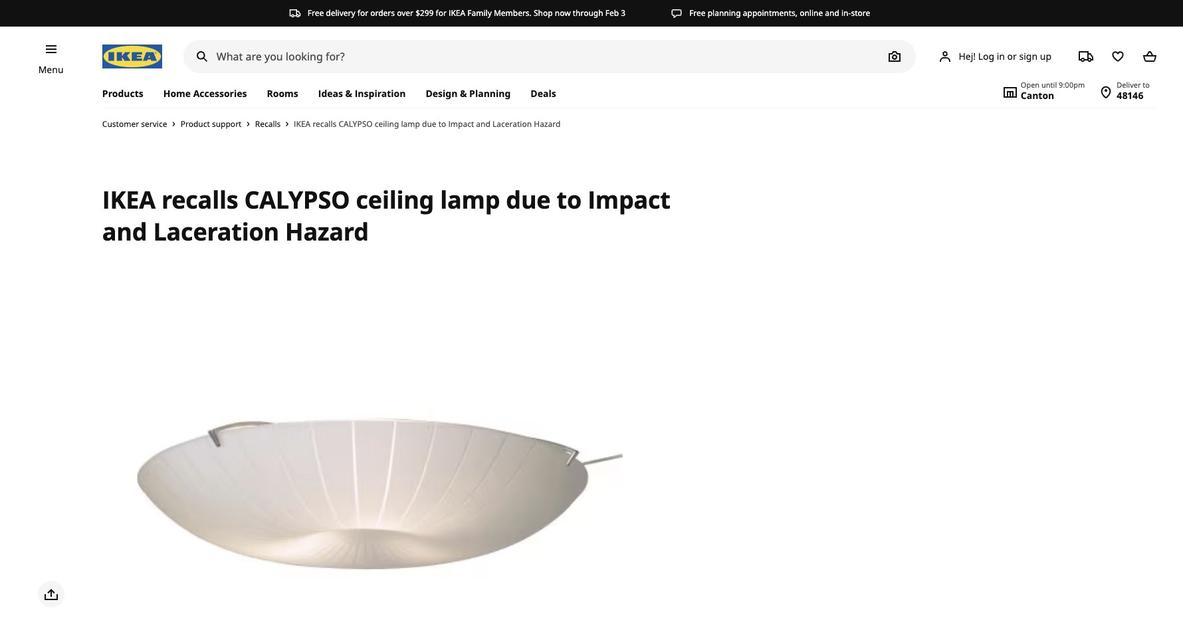 Task type: describe. For each thing, give the bounding box(es) containing it.
in
[[997, 50, 1005, 62]]

1 vertical spatial ikea recalls calypso ceiling lamp due to impact and laceration hazard
[[102, 183, 671, 248]]

home accessories
[[163, 87, 247, 100]]

delivery
[[326, 7, 355, 19]]

design & planning
[[426, 87, 511, 100]]

2 horizontal spatial ikea
[[449, 7, 465, 19]]

free planning appointments, online and in-store
[[689, 7, 870, 19]]

0 horizontal spatial hazard
[[285, 215, 369, 248]]

home
[[163, 87, 191, 100]]

2 vertical spatial to
[[557, 183, 582, 216]]

deliver to 48146
[[1117, 80, 1150, 102]]

& for design
[[460, 87, 467, 100]]

hej! log in or sign up
[[959, 50, 1052, 62]]

product
[[181, 118, 210, 130]]

free delivery for orders over $299 for ikea family members. shop now through feb 3 link
[[289, 7, 626, 19]]

0 vertical spatial ikea recalls calypso ceiling lamp due to impact and laceration hazard
[[294, 118, 561, 130]]

online
[[800, 7, 823, 19]]

0 horizontal spatial lamp
[[401, 118, 420, 130]]

ceiling inside ikea recalls calypso ceiling lamp due to impact and laceration hazard
[[356, 183, 434, 216]]

1 vertical spatial and
[[476, 118, 491, 130]]

product support
[[181, 118, 242, 130]]

planning
[[708, 7, 741, 19]]

1 horizontal spatial ikea
[[294, 118, 311, 130]]

recalls
[[255, 118, 281, 130]]

customer
[[102, 118, 139, 130]]

home accessories link
[[153, 80, 257, 108]]

accessories
[[193, 87, 247, 100]]

deliver
[[1117, 80, 1141, 90]]

0 vertical spatial due
[[422, 118, 436, 130]]

recalls inside ikea recalls calypso ceiling lamp due to impact and laceration hazard
[[161, 183, 238, 216]]

hej! log in or sign up link
[[922, 43, 1068, 70]]

0 vertical spatial hazard
[[534, 118, 561, 130]]

2 horizontal spatial and
[[825, 7, 840, 19]]

ikea logotype, go to start page image
[[102, 45, 162, 68]]

inspiration
[[355, 87, 406, 100]]

sign
[[1019, 50, 1038, 62]]

feb
[[605, 7, 619, 19]]

design & planning link
[[416, 80, 521, 108]]

menu button
[[38, 62, 64, 77]]

in-
[[842, 7, 851, 19]]

orders
[[370, 7, 395, 19]]

ideas
[[318, 87, 343, 100]]

free planning appointments, online and in-store link
[[671, 7, 870, 19]]

0 vertical spatial calypso
[[339, 118, 373, 130]]

1 vertical spatial calypso
[[244, 183, 350, 216]]

canton
[[1021, 89, 1055, 102]]

0 vertical spatial ceiling
[[375, 118, 399, 130]]

0 vertical spatial impact
[[448, 118, 474, 130]]

open
[[1021, 80, 1040, 90]]

to inside deliver to 48146
[[1143, 80, 1150, 90]]

deals
[[531, 87, 556, 100]]

impact inside ikea recalls calypso ceiling lamp due to impact and laceration hazard
[[588, 183, 671, 216]]



Task type: locate. For each thing, give the bounding box(es) containing it.
ideas & inspiration
[[318, 87, 406, 100]]

deals link
[[521, 80, 566, 108]]

1 free from the left
[[308, 7, 324, 19]]

1 vertical spatial laceration
[[153, 215, 279, 248]]

2 vertical spatial ikea
[[102, 183, 155, 216]]

2 vertical spatial and
[[102, 215, 147, 248]]

rooms link
[[257, 80, 308, 108]]

0 horizontal spatial impact
[[448, 118, 474, 130]]

service
[[141, 118, 167, 130]]

1 vertical spatial impact
[[588, 183, 671, 216]]

1 horizontal spatial laceration
[[493, 118, 532, 130]]

impact
[[448, 118, 474, 130], [588, 183, 671, 216]]

customer service link
[[102, 118, 167, 130]]

2 & from the left
[[460, 87, 467, 100]]

1 horizontal spatial for
[[436, 7, 447, 19]]

0 vertical spatial laceration
[[493, 118, 532, 130]]

rooms
[[267, 87, 298, 100]]

1 horizontal spatial impact
[[588, 183, 671, 216]]

0 vertical spatial to
[[1143, 80, 1150, 90]]

1 & from the left
[[345, 87, 352, 100]]

appointments,
[[743, 7, 798, 19]]

free left "delivery"
[[308, 7, 324, 19]]

0 horizontal spatial to
[[439, 118, 446, 130]]

support
[[212, 118, 242, 130]]

open until 9:00pm canton
[[1021, 80, 1085, 102]]

free
[[308, 7, 324, 19], [689, 7, 706, 19]]

2 for from the left
[[436, 7, 447, 19]]

up
[[1040, 50, 1052, 62]]

calypso
[[339, 118, 373, 130], [244, 183, 350, 216]]

and
[[825, 7, 840, 19], [476, 118, 491, 130], [102, 215, 147, 248]]

products link
[[102, 80, 153, 108]]

0 vertical spatial lamp
[[401, 118, 420, 130]]

0 vertical spatial ikea
[[449, 7, 465, 19]]

shop
[[534, 7, 553, 19]]

0 vertical spatial and
[[825, 7, 840, 19]]

planning
[[469, 87, 511, 100]]

free inside free planning appointments, online and in-store link
[[689, 7, 706, 19]]

1 horizontal spatial due
[[506, 183, 551, 216]]

1 vertical spatial recalls
[[161, 183, 238, 216]]

0 horizontal spatial ikea
[[102, 183, 155, 216]]

products
[[102, 87, 143, 100]]

free for free planning appointments, online and in-store
[[689, 7, 706, 19]]

1 horizontal spatial &
[[460, 87, 467, 100]]

through
[[573, 7, 603, 19]]

ideas & inspiration link
[[308, 80, 416, 108]]

store
[[851, 7, 870, 19]]

customer service
[[102, 118, 167, 130]]

for right $299
[[436, 7, 447, 19]]

and inside ikea recalls calypso ceiling lamp due to impact and laceration hazard
[[102, 215, 147, 248]]

$299
[[416, 7, 434, 19]]

1 vertical spatial ceiling
[[356, 183, 434, 216]]

a glass ceiling lamp against a white background. image
[[102, 281, 623, 634]]

1 vertical spatial hazard
[[285, 215, 369, 248]]

free for free delivery for orders over $299 for ikea family members. shop now through feb 3
[[308, 7, 324, 19]]

laceration inside ikea recalls calypso ceiling lamp due to impact and laceration hazard
[[153, 215, 279, 248]]

& right ideas
[[345, 87, 352, 100]]

for
[[357, 7, 368, 19], [436, 7, 447, 19]]

now
[[555, 7, 571, 19]]

0 vertical spatial recalls
[[313, 118, 337, 130]]

& for ideas
[[345, 87, 352, 100]]

0 horizontal spatial for
[[357, 7, 368, 19]]

1 horizontal spatial hazard
[[534, 118, 561, 130]]

ceiling
[[375, 118, 399, 130], [356, 183, 434, 216]]

0 horizontal spatial &
[[345, 87, 352, 100]]

free delivery for orders over $299 for ikea family members. shop now through feb 3
[[308, 7, 626, 19]]

recalls
[[313, 118, 337, 130], [161, 183, 238, 216]]

&
[[345, 87, 352, 100], [460, 87, 467, 100]]

2 free from the left
[[689, 7, 706, 19]]

due
[[422, 118, 436, 130], [506, 183, 551, 216]]

log
[[978, 50, 995, 62]]

menu
[[38, 63, 64, 76]]

lamp
[[401, 118, 420, 130], [440, 183, 500, 216]]

over
[[397, 7, 414, 19]]

1 vertical spatial lamp
[[440, 183, 500, 216]]

0 horizontal spatial recalls
[[161, 183, 238, 216]]

3
[[621, 7, 626, 19]]

ikea
[[449, 7, 465, 19], [294, 118, 311, 130], [102, 183, 155, 216]]

product support link
[[181, 118, 242, 130]]

0 horizontal spatial free
[[308, 7, 324, 19]]

1 vertical spatial to
[[439, 118, 446, 130]]

free inside 'free delivery for orders over $299 for ikea family members. shop now through feb 3' link
[[308, 7, 324, 19]]

0 horizontal spatial laceration
[[153, 215, 279, 248]]

recalls link
[[255, 118, 283, 130]]

1 for from the left
[[357, 7, 368, 19]]

1 horizontal spatial to
[[557, 183, 582, 216]]

until
[[1042, 80, 1057, 90]]

design
[[426, 87, 458, 100]]

ikea recalls calypso ceiling lamp due to impact and laceration hazard
[[294, 118, 561, 130], [102, 183, 671, 248]]

lamp inside ikea recalls calypso ceiling lamp due to impact and laceration hazard
[[440, 183, 500, 216]]

laceration
[[493, 118, 532, 130], [153, 215, 279, 248]]

for left orders
[[357, 7, 368, 19]]

hazard
[[534, 118, 561, 130], [285, 215, 369, 248]]

48146
[[1117, 89, 1144, 102]]

Search by product text field
[[183, 40, 916, 73]]

& right 'design'
[[460, 87, 467, 100]]

9:00pm
[[1059, 80, 1085, 90]]

0 horizontal spatial due
[[422, 118, 436, 130]]

0 horizontal spatial and
[[102, 215, 147, 248]]

members.
[[494, 7, 532, 19]]

None search field
[[183, 40, 916, 73]]

free left the planning
[[689, 7, 706, 19]]

1 vertical spatial due
[[506, 183, 551, 216]]

1 horizontal spatial and
[[476, 118, 491, 130]]

1 horizontal spatial recalls
[[313, 118, 337, 130]]

1 vertical spatial ikea
[[294, 118, 311, 130]]

2 horizontal spatial to
[[1143, 80, 1150, 90]]

1 horizontal spatial lamp
[[440, 183, 500, 216]]

due inside ikea recalls calypso ceiling lamp due to impact and laceration hazard
[[506, 183, 551, 216]]

1 horizontal spatial free
[[689, 7, 706, 19]]

to
[[1143, 80, 1150, 90], [439, 118, 446, 130], [557, 183, 582, 216]]

or
[[1008, 50, 1017, 62]]

hej!
[[959, 50, 976, 62]]

family
[[468, 7, 492, 19]]



Task type: vqa. For each thing, say whether or not it's contained in the screenshot.
in- at right
yes



